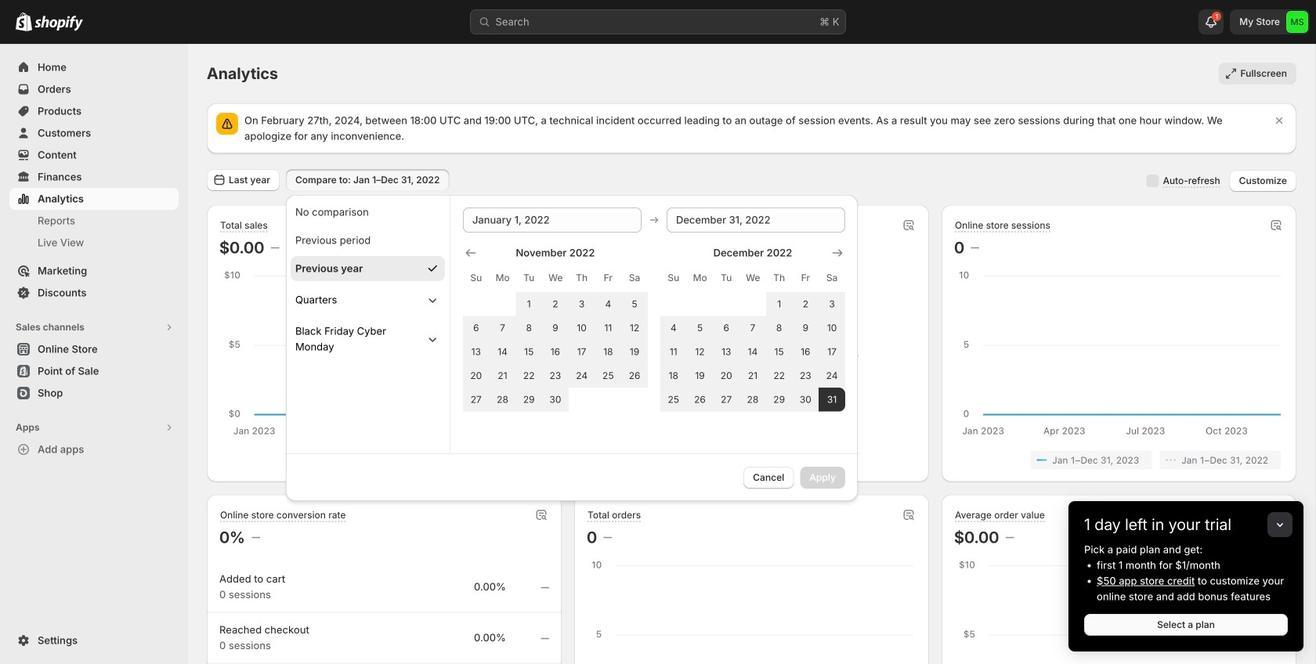 Task type: locate. For each thing, give the bounding box(es) containing it.
wednesday element for "tuesday" element for the monday "element" related to 1st sunday element from right
[[740, 264, 766, 292]]

1 horizontal spatial saturday element
[[819, 264, 845, 292]]

1 horizontal spatial wednesday element
[[740, 264, 766, 292]]

1 thursday element from the left
[[569, 264, 595, 292]]

wednesday element for the monday "element" associated with 2nd sunday element from right's "tuesday" element
[[542, 264, 569, 292]]

YYYY-MM-DD text field
[[667, 208, 845, 233]]

1 horizontal spatial grid
[[661, 245, 845, 412]]

thursday element
[[569, 264, 595, 292], [766, 264, 793, 292]]

list
[[223, 451, 546, 470], [958, 451, 1281, 470]]

wednesday element down yyyy-mm-dd text box
[[740, 264, 766, 292]]

tuesday element
[[516, 264, 542, 292], [713, 264, 740, 292]]

grid
[[463, 245, 648, 412], [661, 245, 845, 412]]

1 list from the left
[[223, 451, 546, 470]]

1 horizontal spatial shopify image
[[34, 15, 83, 31]]

0 horizontal spatial monday element
[[489, 264, 516, 292]]

0 horizontal spatial saturday element
[[622, 264, 648, 292]]

friday element for second grid
[[793, 264, 819, 292]]

wednesday element
[[542, 264, 569, 292], [740, 264, 766, 292]]

1 saturday element from the left
[[622, 264, 648, 292]]

my store image
[[1287, 11, 1309, 33]]

2 thursday element from the left
[[766, 264, 793, 292]]

saturday element for friday element associated with second grid
[[819, 264, 845, 292]]

saturday element
[[622, 264, 648, 292], [819, 264, 845, 292]]

2 friday element from the left
[[793, 264, 819, 292]]

tuesday element for the monday "element" related to 1st sunday element from right
[[713, 264, 740, 292]]

0 horizontal spatial list
[[223, 451, 546, 470]]

0 horizontal spatial wednesday element
[[542, 264, 569, 292]]

thursday element down yyyy-mm-dd text box
[[766, 264, 793, 292]]

wednesday element down yyyy-mm-dd text field
[[542, 264, 569, 292]]

1 horizontal spatial sunday element
[[661, 264, 687, 292]]

2 tuesday element from the left
[[713, 264, 740, 292]]

0 horizontal spatial thursday element
[[569, 264, 595, 292]]

0 horizontal spatial grid
[[463, 245, 648, 412]]

monday element
[[489, 264, 516, 292], [687, 264, 713, 292]]

friday element for 2nd grid from right
[[595, 264, 622, 292]]

0 horizontal spatial sunday element
[[463, 264, 489, 292]]

1 horizontal spatial list
[[958, 451, 1281, 470]]

tuesday element for the monday "element" associated with 2nd sunday element from right
[[516, 264, 542, 292]]

shopify image
[[16, 12, 32, 31], [34, 15, 83, 31]]

1 monday element from the left
[[489, 264, 516, 292]]

2 grid from the left
[[661, 245, 845, 412]]

2 saturday element from the left
[[819, 264, 845, 292]]

1 grid from the left
[[463, 245, 648, 412]]

friday element
[[595, 264, 622, 292], [793, 264, 819, 292]]

0 horizontal spatial friday element
[[595, 264, 622, 292]]

sunday element
[[463, 264, 489, 292], [661, 264, 687, 292]]

2 list from the left
[[958, 451, 1281, 470]]

0 horizontal spatial tuesday element
[[516, 264, 542, 292]]

thursday element down yyyy-mm-dd text field
[[569, 264, 595, 292]]

1 wednesday element from the left
[[542, 264, 569, 292]]

tuesday element down yyyy-mm-dd text box
[[713, 264, 740, 292]]

1 horizontal spatial friday element
[[793, 264, 819, 292]]

1 friday element from the left
[[595, 264, 622, 292]]

1 horizontal spatial tuesday element
[[713, 264, 740, 292]]

2 monday element from the left
[[687, 264, 713, 292]]

tuesday element down yyyy-mm-dd text field
[[516, 264, 542, 292]]

1 tuesday element from the left
[[516, 264, 542, 292]]

1 horizontal spatial monday element
[[687, 264, 713, 292]]

2 sunday element from the left
[[661, 264, 687, 292]]

1 horizontal spatial thursday element
[[766, 264, 793, 292]]

2 wednesday element from the left
[[740, 264, 766, 292]]



Task type: describe. For each thing, give the bounding box(es) containing it.
0 horizontal spatial shopify image
[[16, 12, 32, 31]]

thursday element for wednesday element related to the monday "element" associated with 2nd sunday element from right's "tuesday" element
[[569, 264, 595, 292]]

monday element for 2nd sunday element from right
[[489, 264, 516, 292]]

saturday element for friday element associated with 2nd grid from right
[[622, 264, 648, 292]]

YYYY-MM-DD text field
[[463, 208, 642, 233]]

monday element for 1st sunday element from right
[[687, 264, 713, 292]]

1 sunday element from the left
[[463, 264, 489, 292]]

thursday element for "tuesday" element for the monday "element" related to 1st sunday element from right wednesday element
[[766, 264, 793, 292]]



Task type: vqa. For each thing, say whether or not it's contained in the screenshot.
the left Wednesday element
yes



